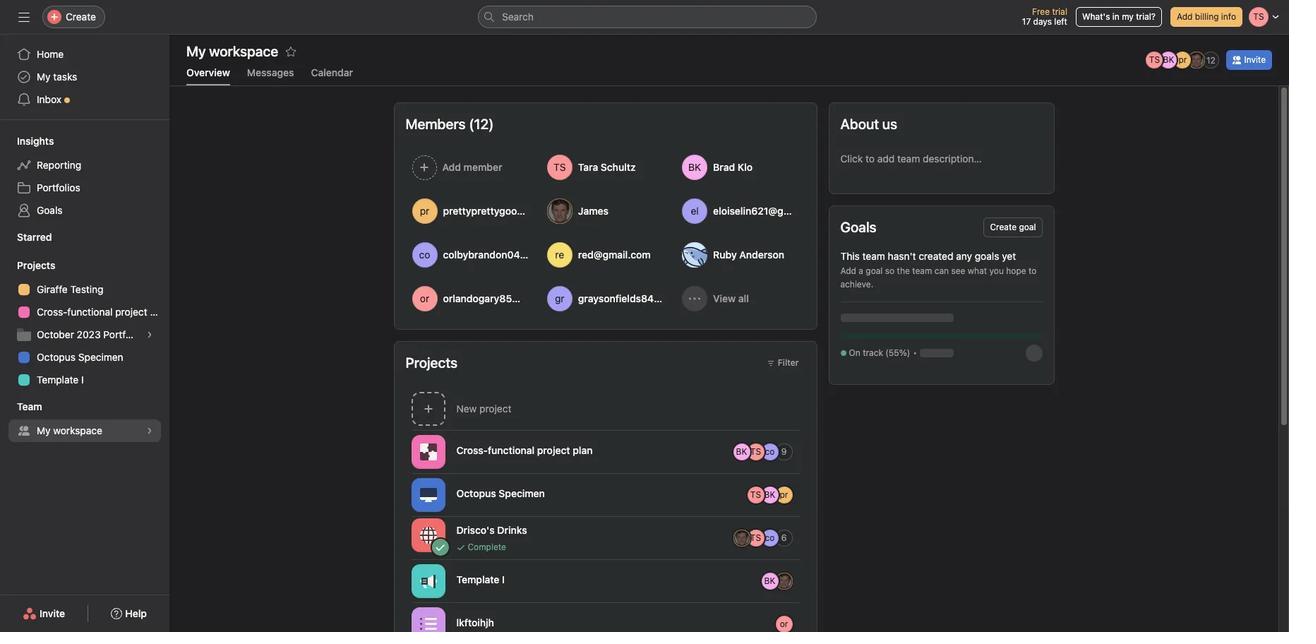 Task type: locate. For each thing, give the bounding box(es) containing it.
pr left show options image
[[780, 489, 789, 500]]

ts for show options icon corresponding to cross-functional project plan
[[751, 446, 761, 457]]

octopus specimen down october 2023 portfolio link
[[37, 351, 123, 363]]

0 horizontal spatial octopus specimen
[[37, 351, 123, 363]]

cross-functional project plan up october 2023 portfolio
[[37, 306, 169, 318]]

0 vertical spatial team
[[863, 250, 886, 262]]

ja left 6
[[737, 532, 747, 543]]

goal inside create goal "button"
[[1019, 222, 1036, 232]]

1 vertical spatial invite button
[[13, 601, 74, 626]]

0 horizontal spatial cross-
[[37, 306, 67, 318]]

1 vertical spatial template i
[[457, 573, 505, 585]]

0 vertical spatial functional
[[67, 306, 113, 318]]

1 vertical spatial invite
[[40, 607, 65, 619]]

ts left 6
[[751, 532, 761, 543]]

0 horizontal spatial invite
[[40, 607, 65, 619]]

projects inside dropdown button
[[17, 259, 55, 271]]

drisco's
[[457, 524, 495, 536]]

0 vertical spatial ja
[[1193, 54, 1202, 65]]

overview
[[186, 66, 230, 78]]

create goal
[[991, 222, 1036, 232]]

0 vertical spatial co
[[765, 446, 775, 457]]

0 vertical spatial cross-functional project plan
[[37, 306, 169, 318]]

hope
[[1007, 266, 1027, 276]]

projects
[[17, 259, 55, 271], [406, 355, 458, 371]]

octopus down october
[[37, 351, 76, 363]]

prettyprettygood77@gmail.com button
[[406, 192, 592, 230]]

1 vertical spatial octopus
[[457, 487, 496, 499]]

1 horizontal spatial invite button
[[1227, 50, 1273, 70]]

0 vertical spatial octopus specimen
[[37, 351, 123, 363]]

list image
[[420, 616, 437, 632]]

1 vertical spatial i
[[502, 573, 505, 585]]

days
[[1034, 16, 1052, 27]]

0 horizontal spatial pr
[[780, 489, 789, 500]]

0 horizontal spatial create
[[66, 11, 96, 23]]

goals link
[[8, 199, 161, 222]]

0 horizontal spatial projects
[[17, 259, 55, 271]]

template i down octopus specimen link at the left bottom of page
[[37, 374, 84, 386]]

template i
[[37, 374, 84, 386], [457, 573, 505, 585]]

2 horizontal spatial ja
[[1193, 54, 1202, 65]]

i down complete
[[502, 573, 505, 585]]

2 show options image from the top
[[800, 532, 811, 543]]

james button
[[541, 192, 670, 230]]

my
[[1122, 11, 1134, 22]]

functional
[[67, 306, 113, 318], [488, 444, 535, 456]]

insights
[[17, 135, 54, 147]]

0 horizontal spatial template
[[37, 374, 79, 386]]

specimen up drinks
[[499, 487, 545, 499]]

a
[[859, 266, 864, 276]]

track
[[863, 347, 884, 358]]

functional down 'new project'
[[488, 444, 535, 456]]

my down team
[[37, 424, 51, 436]]

megaphone image
[[420, 572, 437, 589]]

inbox
[[37, 93, 61, 105]]

cross-functional project plan inside 'link'
[[37, 306, 169, 318]]

projects down the starred
[[17, 259, 55, 271]]

add
[[1177, 11, 1193, 22], [841, 266, 857, 276]]

0 horizontal spatial goals
[[37, 204, 63, 216]]

0 vertical spatial projects
[[17, 259, 55, 271]]

0 vertical spatial project
[[115, 306, 147, 318]]

0 vertical spatial specimen
[[78, 351, 123, 363]]

0 vertical spatial template i
[[37, 374, 84, 386]]

template down octopus specimen link at the left bottom of page
[[37, 374, 79, 386]]

create goal button
[[984, 218, 1043, 237]]

1 vertical spatial octopus specimen
[[457, 487, 545, 499]]

co for drisco's drinks
[[765, 532, 775, 543]]

1 horizontal spatial functional
[[488, 444, 535, 456]]

0 horizontal spatial i
[[81, 374, 84, 386]]

co left 9
[[765, 446, 775, 457]]

filter button
[[761, 353, 806, 373]]

cross- down giraffe at the top of page
[[37, 306, 67, 318]]

add left billing
[[1177, 11, 1193, 22]]

0 horizontal spatial template i
[[37, 374, 84, 386]]

17
[[1023, 16, 1031, 27]]

add left a
[[841, 266, 857, 276]]

1 vertical spatial show options image
[[800, 532, 811, 543]]

0 vertical spatial cross-
[[37, 306, 67, 318]]

template i down complete
[[457, 573, 505, 585]]

team right the
[[913, 266, 933, 276]]

reporting
[[37, 159, 81, 171]]

1 horizontal spatial create
[[991, 222, 1017, 232]]

my
[[37, 71, 51, 83], [37, 424, 51, 436]]

cross-functional project plan down 'new project'
[[457, 444, 593, 456]]

0 vertical spatial plan
[[150, 306, 169, 318]]

invite button
[[1227, 50, 1273, 70], [13, 601, 74, 626]]

octopus inside projects element
[[37, 351, 76, 363]]

•
[[914, 347, 918, 358]]

0 horizontal spatial plan
[[150, 306, 169, 318]]

my inside global element
[[37, 71, 51, 83]]

insights element
[[0, 129, 170, 225]]

1 vertical spatial cross-
[[457, 444, 488, 456]]

functional inside 'link'
[[67, 306, 113, 318]]

0 vertical spatial invite button
[[1227, 50, 1273, 70]]

goals
[[975, 250, 1000, 262]]

ts for show options image
[[751, 489, 761, 500]]

0 horizontal spatial octopus
[[37, 351, 76, 363]]

lkftoihjh
[[457, 616, 494, 628]]

trial?
[[1137, 11, 1156, 22]]

octopus up drisco's
[[457, 487, 496, 499]]

1 vertical spatial functional
[[488, 444, 535, 456]]

2 co from the top
[[765, 532, 775, 543]]

add billing info button
[[1171, 7, 1243, 27]]

so
[[886, 266, 895, 276]]

1 vertical spatial team
[[913, 266, 933, 276]]

ts left 9
[[751, 446, 761, 457]]

octopus specimen
[[37, 351, 123, 363], [457, 487, 545, 499]]

0 horizontal spatial cross-functional project plan
[[37, 306, 169, 318]]

1 horizontal spatial projects
[[406, 355, 458, 371]]

0 vertical spatial goal
[[1019, 222, 1036, 232]]

colbybrandon04@gmail.com button
[[406, 236, 577, 274]]

show options image
[[800, 446, 811, 457], [800, 532, 811, 543]]

ja left 12
[[1193, 54, 1202, 65]]

starred
[[17, 231, 52, 243]]

2 my from the top
[[37, 424, 51, 436]]

1 vertical spatial my
[[37, 424, 51, 436]]

plan inside cross-functional project plan 'link'
[[150, 306, 169, 318]]

create for create goal
[[991, 222, 1017, 232]]

add member button
[[406, 148, 535, 186]]

my workspace
[[186, 43, 278, 59]]

team up a
[[863, 250, 886, 262]]

red@gmail.com button
[[541, 236, 670, 274]]

1 vertical spatial add
[[841, 266, 857, 276]]

october
[[37, 328, 74, 340]]

team
[[863, 250, 886, 262], [913, 266, 933, 276]]

eloiselin621@gmail.com button
[[676, 192, 826, 230]]

home link
[[8, 43, 161, 66]]

1 vertical spatial goal
[[866, 266, 883, 276]]

co left 6
[[765, 532, 775, 543]]

0 horizontal spatial project
[[115, 306, 147, 318]]

1 vertical spatial goals
[[841, 219, 877, 235]]

add inside this team hasn't created any goals yet add a goal so the team can see what you hope to achieve.
[[841, 266, 857, 276]]

see
[[952, 266, 966, 276]]

0 vertical spatial my
[[37, 71, 51, 83]]

9
[[782, 446, 787, 457]]

goals down portfolios
[[37, 204, 63, 216]]

my left tasks
[[37, 71, 51, 83]]

0 horizontal spatial functional
[[67, 306, 113, 318]]

1 horizontal spatial ja
[[780, 575, 789, 586]]

0 vertical spatial template
[[37, 374, 79, 386]]

project inside 'link'
[[115, 306, 147, 318]]

plan
[[150, 306, 169, 318], [573, 444, 593, 456]]

pr left 12
[[1179, 54, 1188, 65]]

ts left show options image
[[751, 489, 761, 500]]

goals up this
[[841, 219, 877, 235]]

cross-functional project plan
[[37, 306, 169, 318], [457, 444, 593, 456]]

1 horizontal spatial template i
[[457, 573, 505, 585]]

inbox link
[[8, 88, 161, 111]]

1 horizontal spatial cross-
[[457, 444, 488, 456]]

create for create
[[66, 11, 96, 23]]

1 horizontal spatial invite
[[1245, 54, 1266, 65]]

create inside popup button
[[66, 11, 96, 23]]

0 vertical spatial show options image
[[800, 446, 811, 457]]

i down octopus specimen link at the left bottom of page
[[81, 374, 84, 386]]

testing
[[70, 283, 103, 295]]

specimen down october 2023 portfolio
[[78, 351, 123, 363]]

1 horizontal spatial pr
[[1179, 54, 1188, 65]]

what's in my trial?
[[1083, 11, 1156, 22]]

specimen inside projects element
[[78, 351, 123, 363]]

1 horizontal spatial team
[[913, 266, 933, 276]]

0 vertical spatial octopus
[[37, 351, 76, 363]]

the
[[897, 266, 910, 276]]

ja down 6
[[780, 575, 789, 586]]

project
[[115, 306, 147, 318], [480, 403, 512, 415], [537, 444, 570, 456]]

projects up new
[[406, 355, 458, 371]]

1 horizontal spatial goal
[[1019, 222, 1036, 232]]

globe image
[[420, 527, 437, 543]]

goals
[[37, 204, 63, 216], [841, 219, 877, 235]]

1 horizontal spatial goals
[[841, 219, 877, 235]]

create up yet
[[991, 222, 1017, 232]]

goal right a
[[866, 266, 883, 276]]

0 horizontal spatial goal
[[866, 266, 883, 276]]

ruby anderson button
[[676, 236, 806, 274]]

add billing info
[[1177, 11, 1237, 22]]

goal inside this team hasn't created any goals yet add a goal so the team can see what you hope to achieve.
[[866, 266, 883, 276]]

1 horizontal spatial octopus specimen
[[457, 487, 545, 499]]

calendar link
[[311, 66, 353, 85]]

cross- down new
[[457, 444, 488, 456]]

my for my workspace
[[37, 424, 51, 436]]

1 show options image from the top
[[800, 446, 811, 457]]

octopus
[[37, 351, 76, 363], [457, 487, 496, 499]]

0 horizontal spatial invite button
[[13, 601, 74, 626]]

co
[[765, 446, 775, 457], [765, 532, 775, 543]]

1 horizontal spatial specimen
[[499, 487, 545, 499]]

0 vertical spatial invite
[[1245, 54, 1266, 65]]

see details, october 2023 portfolio image
[[145, 331, 154, 339]]

invite for rightmost invite button
[[1245, 54, 1266, 65]]

workspace
[[53, 424, 102, 436]]

template down complete
[[457, 573, 500, 585]]

1 vertical spatial projects
[[406, 355, 458, 371]]

or
[[780, 618, 788, 629]]

giraffe testing
[[37, 283, 103, 295]]

1 horizontal spatial template
[[457, 573, 500, 585]]

i
[[81, 374, 84, 386], [502, 573, 505, 585]]

my inside 'teams' 'element'
[[37, 424, 51, 436]]

0 vertical spatial goals
[[37, 204, 63, 216]]

create inside "button"
[[991, 222, 1017, 232]]

add inside button
[[1177, 11, 1193, 22]]

template
[[37, 374, 79, 386], [457, 573, 500, 585]]

functional up october 2023 portfolio
[[67, 306, 113, 318]]

0 horizontal spatial specimen
[[78, 351, 123, 363]]

1 vertical spatial create
[[991, 222, 1017, 232]]

0 vertical spatial add
[[1177, 11, 1193, 22]]

1 my from the top
[[37, 71, 51, 83]]

1 vertical spatial specimen
[[499, 487, 545, 499]]

messages link
[[247, 66, 294, 85]]

2 vertical spatial ja
[[780, 575, 789, 586]]

1 vertical spatial project
[[480, 403, 512, 415]]

create up home link
[[66, 11, 96, 23]]

ja
[[1193, 54, 1202, 65], [737, 532, 747, 543], [780, 575, 789, 586]]

1 vertical spatial ja
[[737, 532, 747, 543]]

ts for show options icon corresponding to drisco's drinks
[[751, 532, 761, 543]]

0 horizontal spatial add
[[841, 266, 857, 276]]

1 co from the top
[[765, 446, 775, 457]]

computer image
[[420, 486, 437, 503]]

0 vertical spatial pr
[[1179, 54, 1188, 65]]

2 horizontal spatial project
[[537, 444, 570, 456]]

1 horizontal spatial add
[[1177, 11, 1193, 22]]

pr
[[1179, 54, 1188, 65], [780, 489, 789, 500]]

1 vertical spatial template
[[457, 573, 500, 585]]

template i inside template i "link"
[[37, 374, 84, 386]]

1 vertical spatial co
[[765, 532, 775, 543]]

template inside "link"
[[37, 374, 79, 386]]

drisco's drinks
[[457, 524, 527, 536]]

octopus specimen up drisco's drinks
[[457, 487, 545, 499]]

0 vertical spatial create
[[66, 11, 96, 23]]

show options image right 6
[[800, 532, 811, 543]]

goal up to
[[1019, 222, 1036, 232]]

show options image right 9
[[800, 446, 811, 457]]

1 horizontal spatial cross-functional project plan
[[457, 444, 593, 456]]

1 horizontal spatial plan
[[573, 444, 593, 456]]

tasks
[[53, 71, 77, 83]]

1 vertical spatial cross-functional project plan
[[457, 444, 593, 456]]

0 vertical spatial i
[[81, 374, 84, 386]]

cross- inside 'link'
[[37, 306, 67, 318]]

this team hasn't created any goals yet add a goal so the team can see what you hope to achieve.
[[841, 250, 1037, 290]]



Task type: vqa. For each thing, say whether or not it's contained in the screenshot.
"OCTOBER"
yes



Task type: describe. For each thing, give the bounding box(es) containing it.
i inside "link"
[[81, 374, 84, 386]]

portfolios
[[37, 182, 80, 194]]

new project
[[457, 403, 512, 415]]

orlandogary85@gmail.com button
[[406, 280, 569, 318]]

in
[[1113, 11, 1120, 22]]

home
[[37, 48, 64, 60]]

projects element
[[0, 253, 170, 394]]

1 horizontal spatial octopus
[[457, 487, 496, 499]]

my tasks link
[[8, 66, 161, 88]]

co for cross-functional project plan
[[765, 446, 775, 457]]

info
[[1222, 11, 1237, 22]]

insights button
[[0, 134, 54, 148]]

search
[[502, 11, 534, 23]]

octopus specimen inside projects element
[[37, 351, 123, 363]]

brad klo
[[713, 161, 753, 173]]

puzzle image
[[420, 443, 437, 460]]

portfolio
[[103, 328, 142, 340]]

october 2023 portfolio link
[[8, 323, 161, 346]]

1 horizontal spatial i
[[502, 573, 505, 585]]

brad klo button
[[676, 148, 806, 186]]

my tasks
[[37, 71, 77, 83]]

left
[[1055, 16, 1068, 27]]

billing
[[1196, 11, 1219, 22]]

0 horizontal spatial ja
[[737, 532, 747, 543]]

eloiselin621@gmail.com
[[713, 205, 826, 217]]

hasn't
[[888, 250, 916, 262]]

any
[[956, 250, 973, 262]]

created
[[919, 250, 954, 262]]

show options image
[[800, 489, 811, 500]]

members (12)
[[406, 116, 494, 132]]

drinks
[[498, 524, 527, 536]]

prettyprettygood77@gmail.com
[[443, 205, 592, 217]]

goals inside insights element
[[37, 204, 63, 216]]

giraffe testing link
[[8, 278, 161, 301]]

show options image for cross-functional project plan
[[800, 446, 811, 457]]

giraffe
[[37, 283, 68, 295]]

what's in my trial? button
[[1076, 7, 1163, 27]]

1 horizontal spatial project
[[480, 403, 512, 415]]

add member
[[442, 161, 502, 173]]

free
[[1033, 6, 1050, 17]]

messages
[[247, 66, 294, 78]]

help
[[125, 607, 147, 619]]

on track (55%)
[[849, 347, 911, 358]]

6
[[782, 533, 787, 543]]

team button
[[0, 400, 42, 414]]

can
[[935, 266, 949, 276]]

projects button
[[0, 259, 55, 273]]

graysonfields84@gmail.com button
[[541, 280, 711, 318]]

reporting link
[[8, 154, 161, 177]]

to
[[1029, 266, 1037, 276]]

filter
[[778, 357, 799, 368]]

complete
[[468, 541, 506, 552]]

portfolios link
[[8, 177, 161, 199]]

my for my tasks
[[37, 71, 51, 83]]

graysonfields84@gmail.com
[[578, 292, 711, 304]]

colbybrandon04@gmail.com
[[443, 249, 577, 261]]

search button
[[478, 6, 817, 28]]

october 2023 portfolio
[[37, 328, 142, 340]]

show options image for drisco's drinks
[[800, 532, 811, 543]]

help button
[[102, 601, 156, 626]]

what's
[[1083, 11, 1111, 22]]

1 vertical spatial plan
[[573, 444, 593, 456]]

global element
[[0, 35, 170, 119]]

overview link
[[186, 66, 230, 85]]

yet
[[1002, 250, 1016, 262]]

1 vertical spatial pr
[[780, 489, 789, 500]]

cross-functional project plan link
[[8, 301, 169, 323]]

invite for bottommost invite button
[[40, 607, 65, 619]]

teams element
[[0, 394, 170, 445]]

orlandogary85@gmail.com
[[443, 292, 569, 304]]

new
[[457, 403, 477, 415]]

add to starred image
[[285, 46, 297, 57]]

2 vertical spatial project
[[537, 444, 570, 456]]

0 horizontal spatial team
[[863, 250, 886, 262]]

starred button
[[0, 230, 52, 244]]

view all
[[713, 292, 749, 304]]

free trial 17 days left
[[1023, 6, 1068, 27]]

ruby anderson
[[713, 249, 785, 261]]

12
[[1207, 55, 1216, 65]]

trial
[[1053, 6, 1068, 17]]

tara schultz
[[578, 161, 636, 173]]

ts down trial?
[[1150, 54, 1160, 65]]

you
[[990, 266, 1004, 276]]

about us
[[841, 116, 898, 132]]

search list box
[[478, 6, 817, 28]]

see details, my workspace image
[[145, 427, 154, 435]]

team
[[17, 400, 42, 412]]

on
[[849, 347, 861, 358]]

view all button
[[676, 280, 806, 318]]

calendar
[[311, 66, 353, 78]]

james
[[578, 205, 609, 217]]

red@gmail.com
[[578, 249, 651, 261]]

what
[[968, 266, 988, 276]]

hide sidebar image
[[18, 11, 30, 23]]

my workspace link
[[8, 420, 161, 442]]

my workspace
[[37, 424, 102, 436]]

this
[[841, 250, 860, 262]]



